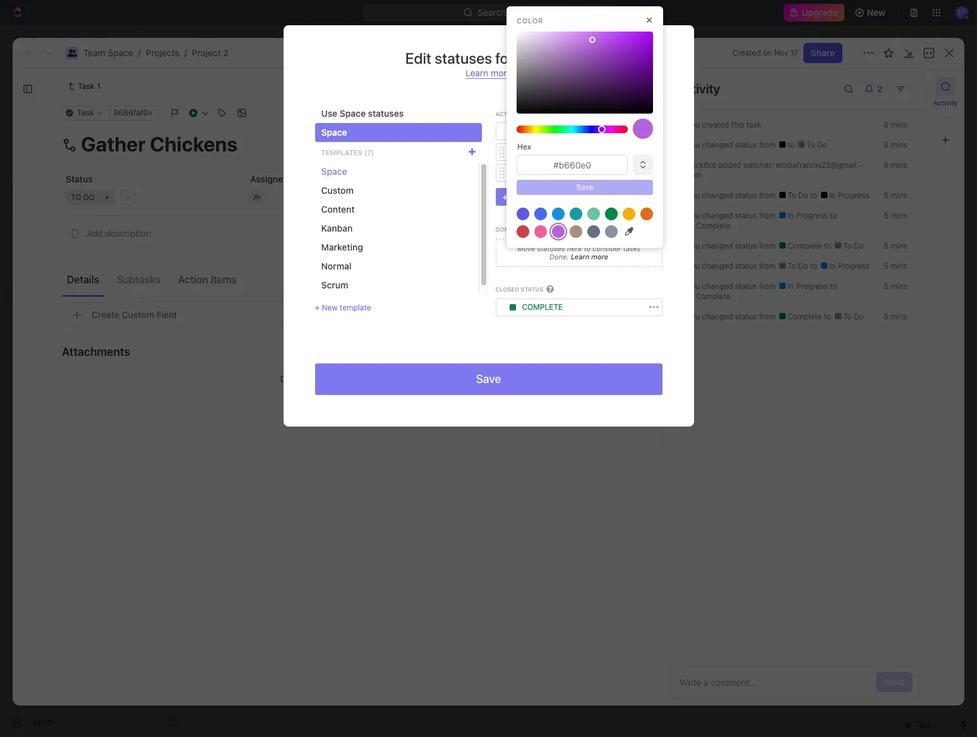 Task type: vqa. For each thing, say whether or not it's contained in the screenshot.
the bottom Add Task Button
yes



Task type: locate. For each thing, give the bounding box(es) containing it.
1 horizontal spatial here
[[567, 244, 582, 252]]

hide button
[[651, 145, 678, 160]]

1 horizontal spatial team space
[[212, 35, 262, 45]]

do inside edit statuses for projects dialog
[[535, 127, 546, 136]]

projects inside edit statuses for projects learn more
[[517, 49, 572, 67]]

subtasks button
[[112, 268, 165, 291]]

2 horizontal spatial team
[[212, 35, 234, 45]]

activity inside task sidebar content "section"
[[676, 81, 720, 96]]

1 horizontal spatial statuses
[[435, 49, 492, 67]]

watcher:
[[743, 160, 774, 170]]

task 2 link
[[251, 238, 438, 256]]

1 horizontal spatial team space, , element
[[200, 35, 210, 45]]

projects
[[146, 47, 179, 58], [517, 49, 572, 67], [38, 267, 71, 278]]

space inside sidebar navigation
[[55, 246, 80, 256]]

0 horizontal spatial more
[[491, 68, 512, 78]]

create custom field
[[92, 310, 177, 320]]

complete
[[694, 221, 731, 231], [785, 241, 824, 251], [694, 292, 731, 301], [785, 312, 824, 322]]

statuses
[[435, 49, 492, 67], [368, 108, 404, 119], [537, 244, 565, 252]]

1 vertical spatial new
[[322, 303, 338, 313]]

status
[[735, 140, 757, 150], [735, 191, 757, 200], [735, 211, 757, 220], [735, 241, 757, 251], [735, 261, 757, 271], [735, 282, 757, 291], [735, 312, 757, 322]]

projects link left the project 2 link
[[146, 47, 179, 58]]

0 horizontal spatial add task button
[[249, 261, 297, 277]]

7 changed from the top
[[702, 312, 733, 322]]

status inside dialog
[[529, 192, 555, 202]]

1 vertical spatial team space, , element
[[11, 245, 24, 258]]

6 changed from the top
[[702, 282, 733, 291]]

share
[[825, 35, 849, 45], [811, 47, 835, 58]]

2 you from the top
[[687, 140, 700, 150]]

1 horizontal spatial learn more link
[[569, 253, 608, 261]]

1 horizontal spatial activity
[[933, 99, 958, 107]]

status down for review
[[529, 192, 555, 202]]

move statuses here to consider tasks done.
[[517, 244, 640, 261]]

learn more link down for
[[466, 68, 512, 79]]

1 vertical spatial team
[[83, 47, 105, 58]]

add left description
[[87, 228, 103, 239]]

add description
[[87, 228, 151, 239]]

here up learn more
[[567, 244, 582, 252]]

add inside button
[[87, 228, 103, 239]]

changed status from
[[700, 140, 778, 150], [700, 191, 778, 200], [700, 211, 778, 220], [700, 241, 778, 251], [700, 261, 778, 271], [700, 282, 778, 291], [700, 312, 778, 322]]

team space link inside tree
[[30, 241, 181, 261]]

2 vertical spatial add task button
[[249, 261, 297, 277]]

progress inside edit statuses for projects dialog
[[532, 147, 572, 157]]

0 horizontal spatial +
[[315, 303, 320, 313]]

eloisefrancis23@gmail.
[[776, 160, 863, 170]]

add up customize
[[886, 81, 903, 92]]

project up project 2
[[192, 47, 221, 58]]

1 you from the top
[[687, 120, 700, 129]]

/ left the project 2 link
[[184, 47, 187, 58]]

0 vertical spatial more
[[491, 68, 512, 78]]

1 vertical spatial team space
[[30, 246, 80, 256]]

1 horizontal spatial new
[[867, 7, 886, 18]]

/ up project 2
[[268, 35, 270, 45]]

to inside move statuses here to consider tasks done.
[[584, 244, 591, 252]]

0 vertical spatial here
[[567, 244, 582, 252]]

3 6 from the top
[[884, 160, 889, 170]]

5 mins from the top
[[891, 211, 908, 220]]

share button right 17
[[803, 43, 843, 63]]

scrum
[[321, 280, 348, 291]]

Search tasks... text field
[[820, 143, 946, 162]]

+ for + add status
[[502, 192, 508, 202]]

1 vertical spatial statuses
[[368, 108, 404, 119]]

add task button down task 2
[[249, 261, 297, 277]]

team space, , element
[[200, 35, 210, 45], [11, 245, 24, 258]]

learn
[[466, 68, 488, 78], [571, 253, 589, 261]]

5 status from the top
[[735, 261, 757, 271]]

2 horizontal spatial add task
[[886, 81, 924, 92]]

0 horizontal spatial activity
[[676, 81, 720, 96]]

0 horizontal spatial team
[[30, 246, 52, 256]]

share right 17
[[811, 47, 835, 58]]

1 vertical spatial learn more link
[[569, 253, 608, 261]]

0 vertical spatial 6
[[884, 120, 889, 129]]

space up project 2
[[237, 35, 262, 45]]

create
[[92, 310, 119, 320]]

task
[[905, 81, 924, 92], [78, 81, 95, 91], [356, 178, 373, 188], [255, 242, 274, 252], [273, 263, 292, 274]]

send
[[884, 677, 905, 688]]

normal
[[321, 261, 351, 272]]

2 horizontal spatial statuses
[[537, 244, 565, 252]]

1 vertical spatial more
[[591, 253, 608, 261]]

2 horizontal spatial add task button
[[878, 76, 932, 97]]

1 vertical spatial +
[[315, 303, 320, 313]]

4 5 from the top
[[884, 261, 889, 271]]

you
[[687, 120, 700, 129], [687, 140, 700, 150], [687, 191, 700, 200], [687, 211, 700, 220], [687, 241, 700, 251], [687, 261, 700, 271], [687, 282, 700, 291], [687, 312, 700, 322]]

2 vertical spatial statuses
[[537, 244, 565, 252]]

1 horizontal spatial learn
[[571, 253, 589, 261]]

projects link up create
[[38, 263, 148, 283]]

dropdown menu image
[[509, 170, 516, 176]]

team space, , element up the project 2 link
[[200, 35, 210, 45]]

complete
[[522, 302, 563, 312]]

2 changed status from from the top
[[700, 191, 778, 200]]

1 6 mins from the top
[[884, 120, 908, 129]]

0 vertical spatial add task
[[886, 81, 924, 92]]

to do
[[522, 127, 546, 136], [804, 140, 827, 150], [785, 191, 810, 200], [841, 241, 864, 251], [785, 261, 810, 271], [234, 299, 258, 308], [841, 312, 864, 322]]

projects for for
[[517, 49, 572, 67]]

task sidebar content section
[[661, 69, 926, 706]]

5 changed from the top
[[702, 261, 733, 271]]

1 vertical spatial learn
[[571, 253, 589, 261]]

2 mins from the top
[[891, 140, 908, 150]]

+ add status
[[502, 192, 555, 202]]

0 horizontal spatial custom
[[122, 310, 154, 320]]

9 mins from the top
[[891, 312, 908, 322]]

1 horizontal spatial team
[[83, 47, 105, 58]]

in progress inside edit statuses for projects dialog
[[522, 147, 572, 157]]

share button
[[817, 30, 857, 51], [803, 43, 843, 63]]

customize
[[870, 117, 914, 127]]

team space link down add description at the left top of the page
[[30, 241, 181, 261]]

details
[[67, 274, 99, 285]]

tree
[[5, 220, 183, 390]]

share down upgrade on the top right
[[825, 35, 849, 45]]

1 horizontal spatial projects
[[146, 47, 179, 58]]

action
[[178, 274, 208, 285]]

statuses inside move statuses here to consider tasks done.
[[537, 244, 565, 252]]

board
[[236, 117, 260, 127]]

Edit task name text field
[[62, 132, 605, 156]]

learn more link down consider
[[569, 253, 608, 261]]

space right use
[[340, 108, 366, 119]]

6 mins
[[884, 120, 908, 129], [884, 140, 908, 150], [884, 160, 908, 170]]

0 horizontal spatial team space, , element
[[11, 245, 24, 258]]

2 horizontal spatial projects
[[517, 49, 572, 67]]

more down for
[[491, 68, 512, 78]]

statuses right "calendar"
[[368, 108, 404, 119]]

1 horizontal spatial status
[[529, 192, 555, 202]]

5 you from the top
[[687, 241, 700, 251]]

created
[[733, 48, 761, 57]]

list link
[[281, 113, 299, 131]]

custom left field
[[122, 310, 154, 320]]

statuses left for
[[435, 49, 492, 67]]

0 horizontal spatial learn
[[466, 68, 488, 78]]

tree containing team space
[[5, 220, 183, 390]]

status down dashboards link
[[66, 174, 93, 184]]

created
[[702, 120, 729, 129]]

6 from from the top
[[759, 282, 776, 291]]

add down task 2
[[255, 263, 271, 274]]

2 vertical spatial add task
[[255, 263, 292, 274]]

2 vertical spatial team
[[30, 246, 52, 256]]

attachments button
[[62, 337, 605, 367]]

dashboards
[[30, 130, 79, 141]]

space up home link
[[108, 47, 133, 58]]

0 horizontal spatial statuses
[[368, 108, 404, 119]]

2 vertical spatial 6
[[884, 160, 889, 170]]

here right files
[[335, 375, 351, 384]]

attachments
[[62, 345, 130, 358]]

mins
[[891, 120, 908, 129], [891, 140, 908, 150], [891, 160, 908, 170], [891, 191, 908, 200], [891, 211, 908, 220], [891, 241, 908, 251], [891, 261, 908, 271], [891, 282, 908, 291], [891, 312, 908, 322]]

6 status from the top
[[735, 282, 757, 291]]

1 vertical spatial status
[[529, 192, 555, 202]]

1 vertical spatial project
[[219, 75, 276, 96]]

2 6 mins from the top
[[884, 140, 908, 150]]

team
[[212, 35, 234, 45], [83, 47, 105, 58], [30, 246, 52, 256]]

add task up customize
[[886, 81, 924, 92]]

1 horizontal spatial more
[[591, 253, 608, 261]]

0 vertical spatial +
[[502, 192, 508, 202]]

4 changed from the top
[[702, 241, 733, 251]]

2 vertical spatial 6 mins
[[884, 160, 908, 170]]

team inside tree
[[30, 246, 52, 256]]

learn more link
[[466, 68, 512, 79], [569, 253, 608, 261]]

⌘k
[[595, 7, 609, 18]]

1 vertical spatial 6
[[884, 140, 889, 150]]

add down dropdown menu icon
[[510, 192, 527, 202]]

0 vertical spatial project
[[192, 47, 221, 58]]

0 vertical spatial 6 mins
[[884, 120, 908, 129]]

files
[[318, 375, 333, 384]]

7 from from the top
[[759, 312, 776, 322]]

3 status from the top
[[735, 211, 757, 220]]

5 mins
[[884, 191, 908, 200], [884, 211, 908, 220], [884, 241, 908, 251], [884, 261, 908, 271], [884, 282, 908, 291], [884, 312, 908, 322]]

custom up content
[[321, 185, 354, 196]]

add task button up content
[[324, 176, 378, 191]]

statuses up done.
[[537, 244, 565, 252]]

new inside edit statuses for projects dialog
[[322, 303, 338, 313]]

add task button up customize
[[878, 76, 932, 97]]

1 vertical spatial 6 mins
[[884, 140, 908, 150]]

statuses inside edit statuses for projects learn more
[[435, 49, 492, 67]]

share button down upgrade on the top right
[[817, 30, 857, 51]]

new down scrum on the top left
[[322, 303, 338, 313]]

1 6 from the top
[[884, 120, 889, 129]]

upgrade link
[[784, 4, 844, 21]]

+
[[502, 192, 508, 202], [315, 303, 320, 313]]

1 vertical spatial projects link
[[38, 263, 148, 283]]

2 6 from the top
[[884, 140, 889, 150]]

1 5 mins from the top
[[884, 191, 908, 200]]

1 vertical spatial here
[[335, 375, 351, 384]]

0 horizontal spatial learn more link
[[466, 68, 512, 79]]

gantt link
[[426, 113, 452, 131]]

1 changed from the top
[[702, 140, 733, 150]]

1 status from the top
[[735, 140, 757, 150]]

add task
[[886, 81, 924, 92], [339, 178, 373, 188], [255, 263, 292, 274]]

drop your files here to
[[280, 375, 360, 384]]

team space up the project 2 link
[[212, 35, 262, 45]]

team up the project 2 link
[[212, 35, 234, 45]]

team down spaces
[[30, 246, 52, 256]]

to do inside edit statuses for projects dialog
[[522, 127, 546, 136]]

automations button
[[862, 31, 928, 50]]

more inside edit statuses for projects learn more
[[491, 68, 512, 78]]

6
[[884, 120, 889, 129], [884, 140, 889, 150], [884, 160, 889, 170]]

/ up home link
[[138, 47, 141, 58]]

more down consider
[[591, 253, 608, 261]]

space up details button
[[55, 246, 80, 256]]

None field
[[517, 155, 628, 175]]

from
[[759, 140, 776, 150], [759, 191, 776, 200], [759, 211, 776, 220], [759, 241, 776, 251], [759, 261, 776, 271], [759, 282, 776, 291], [759, 312, 776, 322]]

done.
[[549, 253, 569, 261]]

description
[[105, 228, 151, 239]]

6 for added watcher:
[[884, 160, 889, 170]]

3 mins from the top
[[891, 160, 908, 170]]

for
[[522, 168, 537, 178]]

0 horizontal spatial team space
[[30, 246, 80, 256]]

status
[[66, 174, 93, 184], [529, 192, 555, 202]]

0 horizontal spatial new
[[322, 303, 338, 313]]

team space, , element down spaces
[[11, 245, 24, 258]]

add task up content
[[339, 178, 373, 188]]

1 vertical spatial add task button
[[324, 176, 378, 191]]

0 vertical spatial statuses
[[435, 49, 492, 67]]

table
[[383, 117, 406, 127]]

2 status from the top
[[735, 191, 757, 200]]

0 horizontal spatial status
[[66, 174, 93, 184]]

0 vertical spatial learn more link
[[466, 68, 512, 79]]

new up automations
[[867, 7, 886, 18]]

1 vertical spatial activity
[[933, 99, 958, 107]]

2
[[223, 47, 229, 58], [280, 75, 290, 96], [276, 242, 281, 252], [273, 299, 278, 308]]

1 from from the top
[[759, 140, 776, 150]]

0 vertical spatial new
[[867, 7, 886, 18]]

5 5 mins from the top
[[884, 282, 908, 291]]

0 horizontal spatial projects
[[38, 267, 71, 278]]

0 vertical spatial learn
[[466, 68, 488, 78]]

0 vertical spatial custom
[[321, 185, 354, 196]]

4 you from the top
[[687, 211, 700, 220]]

6 5 mins from the top
[[884, 312, 908, 322]]

here inside move statuses here to consider tasks done.
[[567, 244, 582, 252]]

4 changed status from from the top
[[700, 241, 778, 251]]

move
[[517, 244, 535, 252]]

team space up details button
[[30, 246, 80, 256]]

activity
[[676, 81, 720, 96], [933, 99, 958, 107]]

3 6 mins from the top
[[884, 160, 908, 170]]

add task down task 2
[[255, 263, 292, 274]]

space down use
[[321, 127, 347, 138]]

you created this task
[[687, 120, 762, 129]]

0 vertical spatial activity
[[676, 81, 720, 96]]

project up board on the left
[[219, 75, 276, 96]]

1 vertical spatial add task
[[339, 178, 373, 188]]

progress
[[532, 147, 572, 157], [244, 178, 285, 188], [838, 191, 870, 200], [796, 211, 828, 220], [838, 261, 870, 271], [796, 282, 828, 291]]

team up home link
[[83, 47, 105, 58]]

2 from from the top
[[759, 191, 776, 200]]

changed
[[702, 140, 733, 150], [702, 191, 733, 200], [702, 211, 733, 220], [702, 241, 733, 251], [702, 261, 733, 271], [702, 282, 733, 291], [702, 312, 733, 322]]

1 vertical spatial custom
[[122, 310, 154, 320]]

0 vertical spatial share
[[825, 35, 849, 45]]

1 horizontal spatial +
[[502, 192, 508, 202]]

add description button
[[66, 224, 601, 244]]

1 horizontal spatial custom
[[321, 185, 354, 196]]



Task type: describe. For each thing, give the bounding box(es) containing it.
6 mins from the top
[[891, 241, 908, 251]]

1
[[97, 81, 100, 91]]

projects inside tree
[[38, 267, 71, 278]]

edit statuses for projects dialog
[[283, 25, 694, 427]]

invite
[[33, 717, 55, 728]]

sidebar navigation
[[0, 25, 189, 738]]

user group image
[[67, 49, 77, 57]]

action items button
[[173, 268, 242, 291]]

1 horizontal spatial add task button
[[324, 176, 378, 191]]

6 for changed status from
[[884, 140, 889, 150]]

this
[[731, 120, 744, 129]]

nov
[[774, 48, 788, 57]]

tree inside sidebar navigation
[[5, 220, 183, 390]]

assigned to
[[250, 174, 299, 184]]

3 5 from the top
[[884, 241, 889, 251]]

task 1 link
[[62, 79, 105, 94]]

5 from from the top
[[759, 261, 776, 271]]

upgrade
[[802, 7, 838, 18]]

clickbot
[[687, 160, 716, 170]]

learn more
[[569, 253, 608, 261]]

0 vertical spatial status
[[66, 174, 93, 184]]

automations
[[869, 35, 922, 45]]

0 vertical spatial team space, , element
[[200, 35, 210, 45]]

added
[[719, 160, 741, 170]]

search...
[[478, 7, 514, 18]]

+ for + new template
[[315, 303, 320, 313]]

1 changed status from from the top
[[700, 140, 778, 150]]

add up content
[[339, 178, 354, 188]]

action items
[[178, 274, 237, 285]]

learn inside edit statuses for projects learn more
[[466, 68, 488, 78]]

7 mins from the top
[[891, 261, 908, 271]]

4 5 mins from the top
[[884, 261, 908, 271]]

customize button
[[853, 113, 918, 131]]

0 horizontal spatial here
[[335, 375, 351, 384]]

1 5 from the top
[[884, 191, 889, 200]]

board link
[[233, 113, 260, 131]]

5 changed status from from the top
[[700, 261, 778, 271]]

team space link up project 2
[[196, 33, 265, 48]]

add inside edit statuses for projects dialog
[[510, 192, 527, 202]]

assignees button
[[511, 145, 570, 160]]

team space, , element inside tree
[[11, 245, 24, 258]]

tasks
[[623, 244, 640, 252]]

projects for /
[[146, 47, 179, 58]]

table link
[[381, 113, 406, 131]]

6 you from the top
[[687, 261, 700, 271]]

assignees
[[526, 148, 564, 157]]

0 horizontal spatial add task
[[255, 263, 292, 274]]

task
[[746, 120, 762, 129]]

field
[[156, 310, 177, 320]]

calendar link
[[320, 113, 360, 131]]

3 changed status from from the top
[[700, 211, 778, 220]]

content
[[321, 204, 355, 215]]

color
[[517, 16, 543, 24]]

inbox link
[[5, 83, 183, 103]]

task sidebar navigation tab list
[[932, 76, 959, 150]]

8 mins from the top
[[891, 282, 908, 291]]

3 5 mins from the top
[[884, 241, 908, 251]]

8686faf0v button
[[108, 105, 157, 121]]

6 mins for added watcher:
[[884, 160, 908, 170]]

1 vertical spatial share
[[811, 47, 835, 58]]

1 horizontal spatial add task
[[339, 178, 373, 188]]

created on nov 17
[[733, 48, 798, 57]]

8 you from the top
[[687, 312, 700, 322]]

subtasks
[[117, 274, 160, 285]]

favorites button
[[5, 181, 48, 196]]

team space link up home link
[[83, 47, 133, 58]]

7 status from the top
[[735, 312, 757, 322]]

added watcher:
[[716, 160, 776, 170]]

calendar
[[322, 117, 360, 127]]

template
[[340, 303, 371, 313]]

kanban
[[321, 223, 353, 234]]

6 changed status from from the top
[[700, 282, 778, 291]]

for
[[495, 49, 514, 67]]

4 mins from the top
[[891, 191, 908, 200]]

1 mins from the top
[[891, 120, 908, 129]]

eloisefrancis23@gmail. com
[[687, 160, 863, 180]]

task 1
[[78, 81, 100, 91]]

6 5 from the top
[[884, 312, 889, 322]]

project 2
[[219, 75, 294, 96]]

assigned
[[250, 174, 289, 184]]

new button
[[849, 3, 893, 23]]

home link
[[5, 61, 183, 81]]

spaces
[[10, 205, 37, 214]]

1 horizontal spatial /
[[184, 47, 187, 58]]

6 mins for changed status from
[[884, 140, 908, 150]]

4 status from the top
[[735, 241, 757, 251]]

3 from from the top
[[759, 211, 776, 220]]

in inside edit statuses for projects dialog
[[522, 147, 530, 157]]

inbox
[[30, 87, 52, 98]]

dashboards link
[[5, 126, 183, 146]]

2 changed from the top
[[702, 191, 733, 200]]

color options list
[[514, 205, 656, 241]]

send button
[[876, 673, 913, 693]]

gantt
[[429, 117, 452, 127]]

7 changed status from from the top
[[700, 312, 778, 322]]

7 you from the top
[[687, 282, 700, 291]]

custom inside create custom field "button"
[[122, 310, 154, 320]]

3 changed from the top
[[702, 211, 733, 220]]

team space / projects / project 2
[[83, 47, 229, 58]]

list
[[284, 117, 299, 127]]

3 you from the top
[[687, 191, 700, 200]]

your
[[300, 375, 316, 384]]

task 2
[[255, 242, 281, 252]]

statuses for edit
[[435, 49, 492, 67]]

17
[[790, 48, 798, 57]]

new inside button
[[867, 7, 886, 18]]

favorites
[[10, 183, 43, 193]]

hex
[[517, 142, 531, 152]]

5 5 from the top
[[884, 282, 889, 291]]

com
[[687, 160, 863, 180]]

on
[[763, 48, 772, 57]]

create custom field button
[[62, 303, 605, 328]]

hide
[[656, 148, 672, 157]]

0 vertical spatial projects link
[[146, 47, 179, 58]]

2 5 from the top
[[884, 211, 889, 220]]

review
[[539, 168, 568, 178]]

0 vertical spatial team space
[[212, 35, 262, 45]]

for review
[[522, 168, 568, 178]]

team space inside tree
[[30, 246, 80, 256]]

consider
[[593, 244, 621, 252]]

custom inside edit statuses for projects dialog
[[321, 185, 354, 196]]

8686faf0v
[[113, 108, 152, 117]]

use space statuses
[[321, 108, 404, 119]]

0 horizontal spatial /
[[138, 47, 141, 58]]

home
[[30, 66, 54, 76]]

drop
[[280, 375, 298, 384]]

0 vertical spatial add task button
[[878, 76, 932, 97]]

2 5 mins from the top
[[884, 211, 908, 220]]

4 from from the top
[[759, 241, 776, 251]]

edit statuses for projects learn more
[[405, 49, 572, 78]]

activity inside task sidebar navigation tab list
[[933, 99, 958, 107]]

details button
[[62, 268, 104, 291]]

project 2 link
[[192, 47, 229, 58]]

2 horizontal spatial /
[[268, 35, 270, 45]]

0 vertical spatial team
[[212, 35, 234, 45]]

space down edit task name 'text box'
[[321, 166, 347, 177]]

statuses for move
[[537, 244, 565, 252]]



